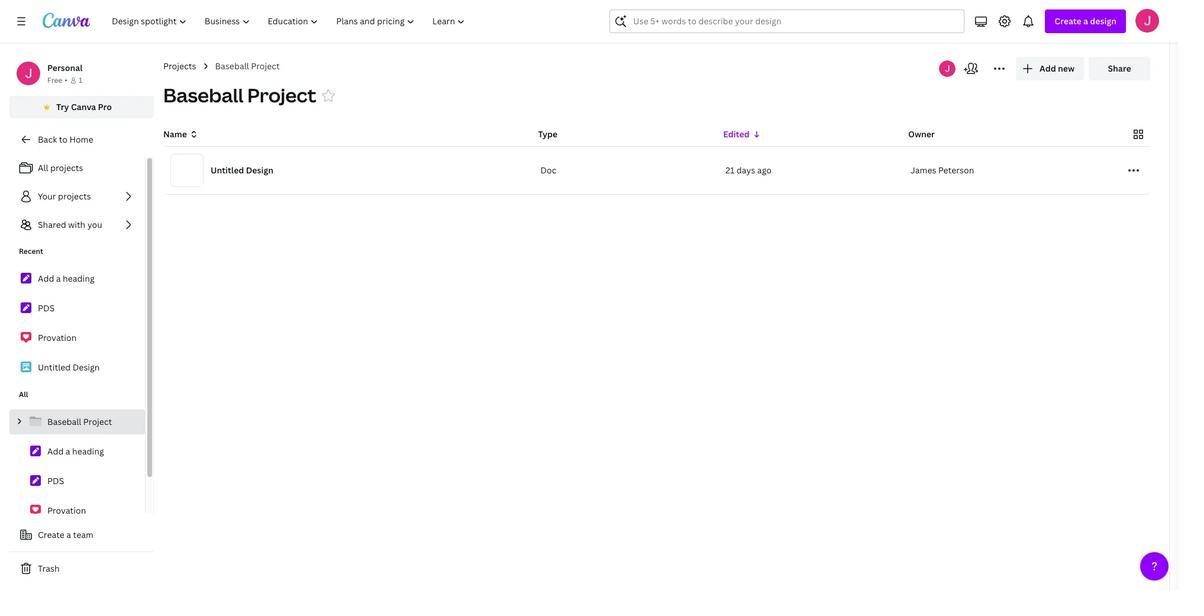 Task type: vqa. For each thing, say whether or not it's contained in the screenshot.
side panel tab list
no



Task type: describe. For each thing, give the bounding box(es) containing it.
21
[[726, 165, 735, 176]]

name
[[163, 128, 187, 140]]

a for create a team button
[[66, 529, 71, 541]]

project for baseball project button
[[247, 82, 317, 108]]

back to home link
[[9, 128, 154, 152]]

james
[[911, 165, 937, 176]]

shared with you link
[[9, 213, 145, 237]]

0 horizontal spatial design
[[73, 362, 100, 373]]

create for create a team
[[38, 529, 64, 541]]

personal
[[47, 62, 83, 73]]

shared with you
[[38, 219, 102, 230]]

list containing all projects
[[9, 156, 145, 237]]

add a heading for second add a heading link from the top of the page
[[47, 446, 104, 457]]

team
[[73, 529, 93, 541]]

type
[[538, 128, 558, 140]]

you
[[87, 219, 102, 230]]

2 vertical spatial baseball project
[[47, 416, 112, 427]]

share button
[[1089, 57, 1151, 81]]

add inside dropdown button
[[1040, 63, 1057, 74]]

0 vertical spatial baseball project
[[215, 60, 280, 72]]

try canva pro
[[56, 101, 112, 112]]

1
[[79, 75, 82, 85]]

recent
[[19, 246, 43, 256]]

home
[[69, 134, 93, 145]]

baseball for baseball project button
[[163, 82, 244, 108]]

project for baseball project link to the right
[[251, 60, 280, 72]]

add for second add a heading link from the top of the page
[[47, 446, 64, 457]]

baseball for baseball project link to the right
[[215, 60, 249, 72]]

1 pds link from the top
[[9, 296, 145, 321]]

•
[[65, 75, 67, 85]]

try canva pro button
[[9, 96, 154, 118]]

shared
[[38, 219, 66, 230]]

design
[[1091, 15, 1117, 27]]

projects for all projects
[[50, 162, 83, 173]]

0 horizontal spatial baseball project link
[[9, 410, 145, 435]]

2 vertical spatial baseball
[[47, 416, 81, 427]]

all for all projects
[[38, 162, 48, 173]]

21 days ago
[[726, 165, 772, 176]]

with
[[68, 219, 85, 230]]

add a heading for second add a heading link from the bottom
[[38, 273, 95, 284]]

list containing add a heading
[[9, 266, 145, 380]]

a for second add a heading link from the top of the page
[[66, 446, 70, 457]]

baseball project button
[[163, 82, 317, 108]]

a inside dropdown button
[[1084, 15, 1089, 27]]

1 horizontal spatial design
[[246, 165, 273, 176]]

back
[[38, 134, 57, 145]]

trash link
[[9, 557, 154, 581]]

projects for your projects
[[58, 191, 91, 202]]

Search search field
[[634, 10, 942, 33]]

create a team
[[38, 529, 93, 541]]

untitled design link
[[9, 355, 145, 380]]

doc
[[541, 165, 557, 176]]

1 horizontal spatial baseball project link
[[215, 60, 280, 73]]

try
[[56, 101, 69, 112]]

1 provation link from the top
[[9, 326, 145, 350]]

to
[[59, 134, 67, 145]]

2 vertical spatial project
[[83, 416, 112, 427]]

edited button
[[724, 128, 762, 141]]



Task type: locate. For each thing, give the bounding box(es) containing it.
create left design on the right of page
[[1055, 15, 1082, 27]]

your projects
[[38, 191, 91, 202]]

1 vertical spatial pds link
[[9, 469, 145, 494]]

provation link
[[9, 326, 145, 350], [9, 498, 145, 523]]

provation for 1st provation link from the top of the page
[[38, 332, 77, 343]]

baseball
[[215, 60, 249, 72], [163, 82, 244, 108], [47, 416, 81, 427]]

0 vertical spatial untitled
[[211, 165, 244, 176]]

new
[[1059, 63, 1075, 74]]

None search field
[[610, 9, 965, 33]]

3 list from the top
[[9, 410, 145, 553]]

list containing baseball project
[[9, 410, 145, 553]]

provation link up untitled design link
[[9, 326, 145, 350]]

1 vertical spatial create
[[38, 529, 64, 541]]

untitled design
[[211, 165, 273, 176], [38, 362, 100, 373]]

2 provation link from the top
[[9, 498, 145, 523]]

a for second add a heading link from the bottom
[[56, 273, 61, 284]]

0 vertical spatial design
[[246, 165, 273, 176]]

0 vertical spatial add a heading link
[[9, 266, 145, 291]]

projects link
[[163, 60, 196, 73]]

create left "team"
[[38, 529, 64, 541]]

list
[[9, 156, 145, 237], [9, 266, 145, 380], [9, 410, 145, 553]]

baseball project link
[[215, 60, 280, 73], [9, 410, 145, 435]]

owner
[[909, 128, 935, 140]]

2 pds link from the top
[[9, 469, 145, 494]]

create a design button
[[1046, 9, 1127, 33]]

0 vertical spatial heading
[[63, 273, 95, 284]]

2 add a heading link from the top
[[9, 439, 145, 464]]

baseball inside baseball project button
[[163, 82, 244, 108]]

all projects link
[[9, 156, 145, 180]]

1 vertical spatial provation link
[[9, 498, 145, 523]]

a inside button
[[66, 529, 71, 541]]

pds
[[38, 303, 55, 314], [47, 475, 64, 487]]

1 vertical spatial design
[[73, 362, 100, 373]]

0 vertical spatial add
[[1040, 63, 1057, 74]]

james peterson image
[[1136, 9, 1160, 33]]

free
[[47, 75, 62, 85]]

1 vertical spatial baseball project
[[163, 82, 317, 108]]

1 vertical spatial all
[[19, 390, 28, 400]]

1 list from the top
[[9, 156, 145, 237]]

all inside list
[[38, 162, 48, 173]]

0 vertical spatial create
[[1055, 15, 1082, 27]]

0 vertical spatial pds link
[[9, 296, 145, 321]]

james peterson
[[911, 165, 975, 176]]

pds up create a team
[[47, 475, 64, 487]]

1 vertical spatial add a heading link
[[9, 439, 145, 464]]

1 vertical spatial untitled
[[38, 362, 71, 373]]

1 horizontal spatial all
[[38, 162, 48, 173]]

project
[[251, 60, 280, 72], [247, 82, 317, 108], [83, 416, 112, 427]]

share
[[1108, 63, 1132, 74]]

untitled design inside list
[[38, 362, 100, 373]]

1 vertical spatial heading
[[72, 446, 104, 457]]

0 horizontal spatial untitled
[[38, 362, 71, 373]]

create inside create a team button
[[38, 529, 64, 541]]

1 vertical spatial provation
[[47, 505, 86, 516]]

1 horizontal spatial untitled design
[[211, 165, 273, 176]]

heading for second add a heading link from the bottom
[[63, 273, 95, 284]]

add
[[1040, 63, 1057, 74], [38, 273, 54, 284], [47, 446, 64, 457]]

1 vertical spatial baseball project link
[[9, 410, 145, 435]]

peterson
[[939, 165, 975, 176]]

all for all
[[19, 390, 28, 400]]

0 horizontal spatial all
[[19, 390, 28, 400]]

edited
[[724, 128, 750, 140]]

2 vertical spatial add
[[47, 446, 64, 457]]

provation link up "team"
[[9, 498, 145, 523]]

2 vertical spatial list
[[9, 410, 145, 553]]

0 vertical spatial add a heading
[[38, 273, 95, 284]]

baseball up baseball project button
[[215, 60, 249, 72]]

projects right "your"
[[58, 191, 91, 202]]

projects inside 'link'
[[58, 191, 91, 202]]

0 vertical spatial baseball
[[215, 60, 249, 72]]

1 vertical spatial list
[[9, 266, 145, 380]]

untitled inside untitled design link
[[38, 362, 71, 373]]

pds down recent
[[38, 303, 55, 314]]

add new button
[[1016, 57, 1085, 81]]

add a heading link
[[9, 266, 145, 291], [9, 439, 145, 464]]

baseball project link down untitled design link
[[9, 410, 145, 435]]

0 vertical spatial baseball project link
[[215, 60, 280, 73]]

projects
[[50, 162, 83, 173], [58, 191, 91, 202]]

design
[[246, 165, 273, 176], [73, 362, 100, 373]]

baseball project link up baseball project button
[[215, 60, 280, 73]]

1 vertical spatial projects
[[58, 191, 91, 202]]

1 add a heading link from the top
[[9, 266, 145, 291]]

0 vertical spatial provation
[[38, 332, 77, 343]]

canva
[[71, 101, 96, 112]]

0 horizontal spatial untitled design
[[38, 362, 100, 373]]

1 horizontal spatial create
[[1055, 15, 1082, 27]]

0 vertical spatial projects
[[50, 162, 83, 173]]

1 horizontal spatial untitled
[[211, 165, 244, 176]]

create inside create a design dropdown button
[[1055, 15, 1082, 27]]

top level navigation element
[[104, 9, 476, 33]]

project inside button
[[247, 82, 317, 108]]

provation for second provation link
[[47, 505, 86, 516]]

1 vertical spatial add
[[38, 273, 54, 284]]

create a design
[[1055, 15, 1117, 27]]

trash
[[38, 563, 60, 574]]

baseball down projects link
[[163, 82, 244, 108]]

add for second add a heading link from the bottom
[[38, 273, 54, 284]]

untitled
[[211, 165, 244, 176], [38, 362, 71, 373]]

1 vertical spatial add a heading
[[47, 446, 104, 457]]

your
[[38, 191, 56, 202]]

name button
[[163, 128, 199, 141]]

0 vertical spatial pds
[[38, 303, 55, 314]]

free •
[[47, 75, 67, 85]]

ago
[[758, 165, 772, 176]]

0 vertical spatial list
[[9, 156, 145, 237]]

provation up untitled design link
[[38, 332, 77, 343]]

add new
[[1040, 63, 1075, 74]]

0 vertical spatial provation link
[[9, 326, 145, 350]]

projects
[[163, 60, 196, 72]]

provation up create a team
[[47, 505, 86, 516]]

pds for second pds link from the top of the page
[[47, 475, 64, 487]]

heading
[[63, 273, 95, 284], [72, 446, 104, 457]]

all projects
[[38, 162, 83, 173]]

a
[[1084, 15, 1089, 27], [56, 273, 61, 284], [66, 446, 70, 457], [66, 529, 71, 541]]

provation
[[38, 332, 77, 343], [47, 505, 86, 516]]

add a heading
[[38, 273, 95, 284], [47, 446, 104, 457]]

1 vertical spatial pds
[[47, 475, 64, 487]]

0 vertical spatial untitled design
[[211, 165, 273, 176]]

baseball project
[[215, 60, 280, 72], [163, 82, 317, 108], [47, 416, 112, 427]]

create for create a design
[[1055, 15, 1082, 27]]

all
[[38, 162, 48, 173], [19, 390, 28, 400]]

pds for second pds link from the bottom
[[38, 303, 55, 314]]

1 vertical spatial untitled design
[[38, 362, 100, 373]]

2 list from the top
[[9, 266, 145, 380]]

back to home
[[38, 134, 93, 145]]

create
[[1055, 15, 1082, 27], [38, 529, 64, 541]]

pro
[[98, 101, 112, 112]]

heading for second add a heading link from the top of the page
[[72, 446, 104, 457]]

days
[[737, 165, 756, 176]]

1 vertical spatial baseball
[[163, 82, 244, 108]]

1 vertical spatial project
[[247, 82, 317, 108]]

your projects link
[[9, 185, 145, 208]]

projects down back to home
[[50, 162, 83, 173]]

create a team button
[[9, 523, 154, 547]]

0 horizontal spatial create
[[38, 529, 64, 541]]

pds link
[[9, 296, 145, 321], [9, 469, 145, 494]]

0 vertical spatial project
[[251, 60, 280, 72]]

0 vertical spatial all
[[38, 162, 48, 173]]

baseball down untitled design link
[[47, 416, 81, 427]]



